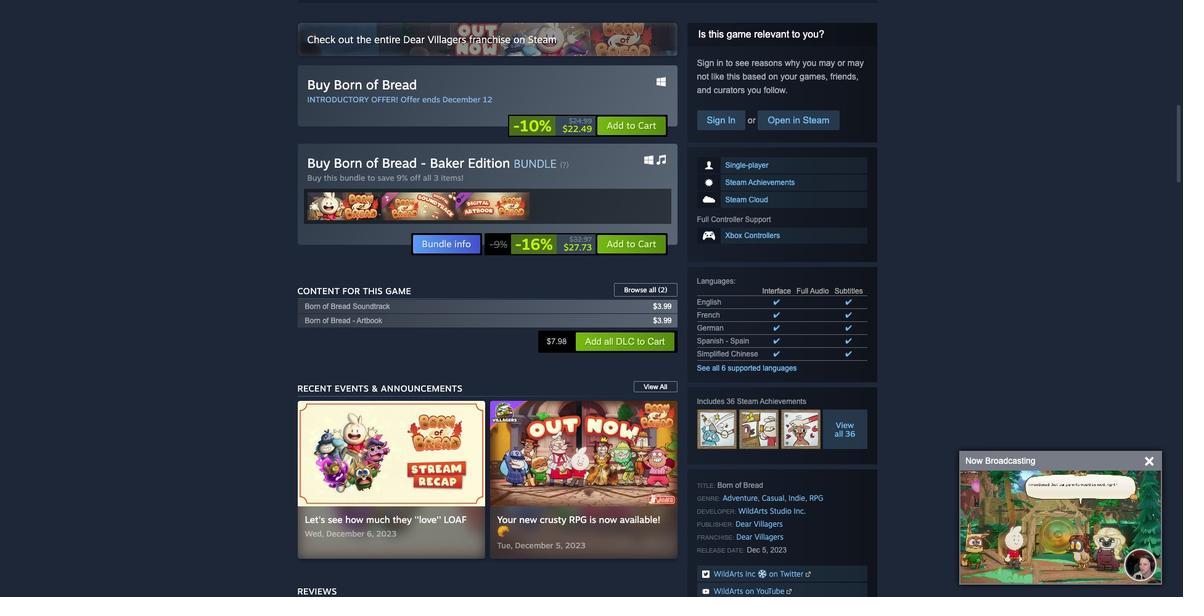 Task type: describe. For each thing, give the bounding box(es) containing it.
controllers
[[745, 231, 781, 240]]

adventure link
[[723, 494, 758, 503]]

- up bundle
[[513, 116, 520, 135]]

add all dlc to cart link
[[576, 332, 675, 352]]

0 horizontal spatial 5,
[[556, 540, 563, 550]]

view for all
[[836, 420, 855, 430]]

2 vertical spatial add
[[586, 336, 602, 347]]

2 vertical spatial dear
[[737, 532, 753, 542]]

36 inside view all 36
[[846, 429, 856, 439]]

ends
[[423, 94, 440, 104]]

dlc
[[616, 336, 635, 347]]

open
[[768, 115, 791, 125]]

single-player
[[726, 161, 769, 170]]

2 vertical spatial cart
[[648, 336, 665, 347]]

dec
[[747, 546, 761, 555]]

1 vertical spatial you
[[748, 85, 762, 95]]

xbox
[[726, 231, 743, 240]]

you?
[[803, 29, 825, 39]]

artbook
[[357, 316, 382, 325]]

loaf
[[444, 514, 467, 526]]

born for introductory
[[334, 76, 363, 93]]

bread for genre:
[[744, 481, 764, 490]]

like
[[712, 72, 725, 81]]

offer
[[401, 94, 420, 104]]

&
[[372, 383, 378, 394]]

bargain hunter image
[[739, 410, 779, 449]]

indie
[[789, 494, 806, 503]]

games,
[[800, 72, 828, 81]]

$32.97 $27.73
[[564, 235, 592, 252]]

2 vertical spatial december
[[515, 540, 554, 550]]

now
[[966, 456, 983, 466]]

born for -
[[334, 155, 363, 171]]

on down inc
[[746, 587, 755, 596]]

let's
[[305, 514, 325, 526]]

to left save
[[368, 173, 375, 183]]

cart for 10%
[[639, 120, 657, 131]]

6,
[[367, 529, 374, 539]]

audio
[[811, 287, 829, 295]]

0 vertical spatial dear
[[404, 33, 425, 46]]

1 vertical spatial 9%
[[494, 238, 508, 250]]

1 vertical spatial full
[[797, 287, 809, 295]]

adventure
[[723, 494, 758, 503]]

-10%
[[513, 116, 552, 135]]

see
[[697, 364, 711, 373]]

- down the born of bread soundtrack
[[353, 316, 355, 325]]

to up browse
[[627, 238, 636, 250]]

all for add all dlc to cart
[[605, 336, 614, 347]]

browse
[[625, 286, 647, 294]]

spanish
[[697, 337, 724, 345]]

tue, december 5, 2023
[[498, 540, 586, 550]]

2023 inside title: born of bread genre: adventure , casual , indie , rpg developer: wildarts studio inc. publisher: dear villagers franchise: dear villagers release date: dec 5, 2023
[[771, 546, 787, 555]]

let's see how much they ''love'' loaf wed, december 6, 2023
[[305, 514, 467, 539]]

$3.99 for born of bread soundtrack
[[654, 302, 672, 311]]

recent
[[298, 383, 332, 394]]

(2)
[[659, 286, 668, 294]]

youtube
[[757, 587, 785, 596]]

recent events & announcements
[[298, 383, 463, 394]]

sign for sign in to see reasons why you may or may not like this based on your games, friends, and curators you follow.
[[697, 58, 715, 68]]

now broadcasting
[[966, 456, 1036, 466]]

see inside sign in to see reasons why you may or may not like this based on your games, friends, and curators you follow.
[[736, 58, 750, 68]]

born of bread soundtrack
[[305, 302, 390, 311]]

0 horizontal spatial 36
[[727, 397, 735, 406]]

bread up born of bread - artbook
[[331, 302, 351, 311]]

buy born of bread introductory offer! offer ends december 12
[[308, 76, 493, 104]]

items!
[[441, 173, 464, 183]]

sign in to see reasons why you may or may not like this based on your games, friends, and curators you follow.
[[697, 58, 864, 95]]

whack a mole image
[[697, 410, 737, 449]]

wildarts inc ❄️ on twitter
[[714, 569, 804, 579]]

new
[[520, 514, 537, 526]]

$24.99
[[569, 117, 592, 125]]

title:
[[697, 482, 716, 489]]

- left baker
[[421, 155, 427, 171]]

single-
[[726, 161, 749, 170]]

friends,
[[831, 72, 859, 81]]

view for all
[[644, 383, 659, 390]]

2 vertical spatial villagers
[[755, 532, 784, 542]]

steam cloud link
[[697, 192, 868, 208]]

of for genre:
[[736, 481, 742, 490]]

view all
[[644, 383, 668, 390]]

introductory
[[308, 94, 369, 104]]

steam right franchise
[[528, 33, 557, 46]]

1 may from the left
[[819, 58, 836, 68]]

events
[[335, 383, 369, 394]]

why
[[785, 58, 801, 68]]

controller
[[711, 215, 743, 224]]

december for much
[[327, 529, 365, 539]]

or inside sign in to see reasons why you may or may not like this based on your games, friends, and curators you follow.
[[838, 58, 846, 68]]

bread for introductory
[[382, 76, 417, 93]]

add to cart link for -10%
[[597, 116, 667, 136]]

player
[[749, 161, 769, 170]]

soundtrack
[[353, 302, 390, 311]]

wildarts inside title: born of bread genre: adventure , casual , indie , rpg developer: wildarts studio inc. publisher: dear villagers franchise: dear villagers release date: dec 5, 2023
[[739, 506, 768, 516]]

- right the -9% on the left top of page
[[515, 234, 522, 254]]

$24.99 $22.49
[[563, 117, 592, 134]]

(?)
[[560, 160, 569, 170]]

save
[[378, 173, 395, 183]]

steam up full controller support
[[726, 196, 747, 204]]

relevant
[[755, 29, 790, 39]]

now
[[599, 514, 617, 526]]

$27.73
[[564, 242, 592, 252]]

''love''
[[415, 514, 441, 526]]

- left spain
[[726, 337, 729, 345]]

reviews
[[298, 586, 337, 597]]

3
[[434, 173, 439, 183]]

bundle info
[[422, 238, 471, 250]]

dear villagers link for franchise:
[[737, 532, 784, 542]]

info
[[455, 238, 471, 250]]

based
[[743, 72, 767, 81]]

this
[[363, 286, 383, 296]]

languages :
[[697, 277, 736, 286]]

bundle
[[340, 173, 365, 183]]

rpg inside your new crusty rpg is now available! 🥐
[[569, 514, 587, 526]]

in for open
[[794, 115, 801, 125]]

❄️
[[758, 569, 767, 579]]

buy for introductory
[[308, 76, 330, 93]]

wildarts inc ❄️ on twitter link
[[697, 566, 868, 582]]

all for see all 6 supported languages
[[713, 364, 720, 373]]

1 horizontal spatial 2023
[[566, 540, 586, 550]]

of for -
[[366, 155, 379, 171]]

game
[[727, 29, 752, 39]]

how
[[346, 514, 364, 526]]

6
[[722, 364, 726, 373]]

for
[[343, 286, 360, 296]]

on right franchise
[[514, 33, 526, 46]]

to inside sign in to see reasons why you may or may not like this based on your games, friends, and curators you follow.
[[726, 58, 733, 68]]



Task type: vqa. For each thing, say whether or not it's contained in the screenshot.
crusty
yes



Task type: locate. For each thing, give the bounding box(es) containing it.
on
[[514, 33, 526, 46], [769, 72, 779, 81], [770, 569, 778, 579], [746, 587, 755, 596]]

1 vertical spatial or
[[746, 115, 758, 125]]

2 horizontal spatial ,
[[806, 494, 808, 503]]

0 vertical spatial sign
[[697, 58, 715, 68]]

this inside sign in to see reasons why you may or may not like this based on your games, friends, and curators you follow.
[[727, 72, 741, 81]]

0 vertical spatial 36
[[727, 397, 735, 406]]

wildarts on youtube
[[714, 587, 785, 596]]

0 horizontal spatial december
[[327, 529, 365, 539]]

1 add to cart link from the top
[[597, 116, 667, 136]]

1 vertical spatial december
[[327, 529, 365, 539]]

of inside buy born of bread introductory offer! offer ends december 12
[[366, 76, 379, 93]]

wildarts left inc
[[714, 569, 744, 579]]

1 horizontal spatial or
[[838, 58, 846, 68]]

add to cart up browse
[[607, 238, 657, 250]]

1 horizontal spatial may
[[848, 58, 864, 68]]

this up curators at top right
[[727, 72, 741, 81]]

1 vertical spatial villagers
[[754, 519, 783, 529]]

2 horizontal spatial this
[[727, 72, 741, 81]]

1 horizontal spatial 5,
[[763, 546, 769, 555]]

follow.
[[764, 85, 788, 95]]

$22.49
[[563, 123, 592, 134]]

is
[[590, 514, 597, 526]]

see
[[736, 58, 750, 68], [328, 514, 343, 526]]

1 vertical spatial wildarts
[[714, 569, 744, 579]]

2 may from the left
[[848, 58, 864, 68]]

1 horizontal spatial rpg
[[810, 494, 824, 503]]

1 vertical spatial add to cart
[[607, 238, 657, 250]]

add to cart link for -9%
[[597, 234, 667, 254]]

0 vertical spatial add to cart
[[607, 120, 657, 131]]

interface
[[763, 287, 792, 295]]

0 vertical spatial full
[[697, 215, 709, 224]]

supported
[[728, 364, 761, 373]]

1 horizontal spatial december
[[443, 94, 481, 104]]

all left the 3 on the left top
[[423, 173, 432, 183]]

wildarts down adventure
[[739, 506, 768, 516]]

baker
[[430, 155, 464, 171]]

🥐
[[498, 526, 509, 537]]

5,
[[556, 540, 563, 550], [763, 546, 769, 555]]

1 , from the left
[[758, 494, 760, 503]]

to right $24.99
[[627, 120, 636, 131]]

xbox controllers link
[[697, 228, 868, 244]]

wildarts for on
[[714, 587, 744, 596]]

add to cart link right $24.99
[[597, 116, 667, 136]]

sign inside sign in to see reasons why you may or may not like this based on your games, friends, and curators you follow.
[[697, 58, 715, 68]]

add to cart for -10%
[[607, 120, 657, 131]]

gotta pet them all image
[[781, 410, 821, 449]]

0 vertical spatial add
[[607, 120, 624, 131]]

1 vertical spatial see
[[328, 514, 343, 526]]

simplified chinese
[[697, 350, 759, 358]]

spain
[[731, 337, 750, 345]]

dear up date:
[[737, 532, 753, 542]]

0 vertical spatial view
[[644, 383, 659, 390]]

full left "audio"
[[797, 287, 809, 295]]

view all 36
[[835, 420, 856, 439]]

0 horizontal spatial may
[[819, 58, 836, 68]]

1 buy from the top
[[308, 76, 330, 93]]

born inside title: born of bread genre: adventure , casual , indie , rpg developer: wildarts studio inc. publisher: dear villagers franchise: dear villagers release date: dec 5, 2023
[[718, 481, 734, 490]]

in for sign
[[717, 58, 724, 68]]

✔
[[774, 298, 780, 307], [846, 298, 852, 307], [774, 311, 780, 320], [846, 311, 852, 320], [774, 324, 780, 333], [846, 324, 852, 333], [774, 337, 780, 345], [846, 337, 852, 345], [774, 350, 780, 358], [846, 350, 852, 358]]

content
[[298, 286, 340, 296]]

much
[[366, 514, 390, 526]]

content for this game
[[298, 286, 412, 296]]

dear villagers link
[[736, 519, 783, 529], [737, 532, 784, 542]]

villagers down wildarts studio inc. link
[[754, 519, 783, 529]]

1 vertical spatial cart
[[639, 238, 657, 250]]

1 vertical spatial achievements
[[760, 397, 807, 406]]

add left dlc
[[586, 336, 602, 347]]

december
[[443, 94, 481, 104], [327, 529, 365, 539], [515, 540, 554, 550]]

bundle
[[514, 157, 557, 170]]

0 vertical spatial villagers
[[428, 33, 467, 46]]

born of bread - artbook
[[305, 316, 382, 325]]

0 horizontal spatial this
[[324, 173, 338, 183]]

1 vertical spatial $3.99
[[654, 316, 672, 325]]

steam achievements link
[[697, 175, 868, 191]]

includes 36 steam achievements
[[697, 397, 807, 406]]

add to cart link up browse
[[597, 234, 667, 254]]

is this game relevant to you?
[[699, 29, 825, 39]]

all for browse all (2)
[[649, 286, 657, 294]]

-9%
[[490, 238, 508, 250]]

bread inside title: born of bread genre: adventure , casual , indie , rpg developer: wildarts studio inc. publisher: dear villagers franchise: dear villagers release date: dec 5, 2023
[[744, 481, 764, 490]]

reasons
[[752, 58, 783, 68]]

achievements inside 'link'
[[749, 178, 795, 187]]

0 vertical spatial this
[[709, 29, 724, 39]]

on inside sign in to see reasons why you may or may not like this based on your games, friends, and curators you follow.
[[769, 72, 779, 81]]

add for -9%
[[607, 238, 624, 250]]

see all 6 supported languages link
[[697, 364, 797, 373]]

of inside title: born of bread genre: adventure , casual , indie , rpg developer: wildarts studio inc. publisher: dear villagers franchise: dear villagers release date: dec 5, 2023
[[736, 481, 742, 490]]

all inside add all dlc to cart link
[[605, 336, 614, 347]]

dear villagers link down wildarts studio inc. link
[[736, 519, 783, 529]]

2 vertical spatial buy
[[308, 173, 322, 183]]

0 vertical spatial dear villagers link
[[736, 519, 783, 529]]

bread
[[382, 76, 417, 93], [382, 155, 417, 171], [331, 302, 351, 311], [331, 316, 351, 325], [744, 481, 764, 490]]

3 buy from the top
[[308, 173, 322, 183]]

includes
[[697, 397, 725, 406]]

now broadcasting link
[[966, 455, 1036, 467]]

view inside view all 36
[[836, 420, 855, 430]]

dear right the entire
[[404, 33, 425, 46]]

0 horizontal spatial ,
[[758, 494, 760, 503]]

1 horizontal spatial in
[[794, 115, 801, 125]]

add to cart for -9%
[[607, 238, 657, 250]]

add for -10%
[[607, 120, 624, 131]]

interface full audio subtitles
[[763, 287, 863, 295]]

dear down "adventure" link
[[736, 519, 752, 529]]

2 horizontal spatial december
[[515, 540, 554, 550]]

in up like
[[717, 58, 724, 68]]

1 horizontal spatial 36
[[846, 429, 856, 439]]

add right $24.99
[[607, 120, 624, 131]]

0 horizontal spatial full
[[697, 215, 709, 224]]

steam inside "link"
[[803, 115, 830, 125]]

genre:
[[697, 495, 721, 502]]

steam achievements
[[726, 178, 795, 187]]

5, right dec
[[763, 546, 769, 555]]

view all link
[[634, 381, 678, 392]]

casual link
[[762, 494, 785, 503]]

view right gotta pet them all image
[[836, 420, 855, 430]]

on right ❄️ on the right
[[770, 569, 778, 579]]

0 vertical spatial see
[[736, 58, 750, 68]]

0 vertical spatial rpg
[[810, 494, 824, 503]]

2023
[[376, 529, 397, 539], [566, 540, 586, 550], [771, 546, 787, 555]]

bread down the born of bread soundtrack
[[331, 316, 351, 325]]

1 horizontal spatial full
[[797, 287, 809, 295]]

1 vertical spatial rpg
[[569, 514, 587, 526]]

, left indie link
[[785, 494, 787, 503]]

5, inside title: born of bread genre: adventure , casual , indie , rpg developer: wildarts studio inc. publisher: dear villagers franchise: dear villagers release date: dec 5, 2023
[[763, 546, 769, 555]]

you up games,
[[803, 58, 817, 68]]

1 horizontal spatial view
[[836, 420, 855, 430]]

in inside sign in to see reasons why you may or may not like this based on your games, friends, and curators you follow.
[[717, 58, 724, 68]]

may up friends,
[[848, 58, 864, 68]]

full
[[697, 215, 709, 224], [797, 287, 809, 295]]

you down based
[[748, 85, 762, 95]]

0 vertical spatial add to cart link
[[597, 116, 667, 136]]

0 vertical spatial wildarts
[[739, 506, 768, 516]]

december left 12
[[443, 94, 481, 104]]

1 vertical spatial add to cart link
[[597, 234, 667, 254]]

9% left -16%
[[494, 238, 508, 250]]

full left controller
[[697, 215, 709, 224]]

of down content
[[323, 302, 329, 311]]

0 vertical spatial december
[[443, 94, 481, 104]]

bread up offer
[[382, 76, 417, 93]]

- right info
[[490, 238, 494, 250]]

title: born of bread genre: adventure , casual , indie , rpg developer: wildarts studio inc. publisher: dear villagers franchise: dear villagers release date: dec 5, 2023
[[697, 481, 824, 555]]

december down how
[[327, 529, 365, 539]]

1 horizontal spatial 9%
[[494, 238, 508, 250]]

achievements up steam cloud link
[[749, 178, 795, 187]]

of up "adventure" link
[[736, 481, 742, 490]]

buy born of bread - baker edition bundle (?)
[[308, 155, 569, 171]]

sign in link
[[697, 110, 746, 130]]

2 horizontal spatial 2023
[[771, 546, 787, 555]]

wildarts inside "wildarts on youtube" link
[[714, 587, 744, 596]]

born for genre:
[[718, 481, 734, 490]]

cloud
[[749, 196, 769, 204]]

1 horizontal spatial ,
[[785, 494, 787, 503]]

villagers left franchise
[[428, 33, 467, 46]]

1 vertical spatial in
[[794, 115, 801, 125]]

december inside let's see how much they ''love'' loaf wed, december 6, 2023
[[327, 529, 365, 539]]

sign for sign in
[[707, 115, 726, 125]]

1 horizontal spatial you
[[803, 58, 817, 68]]

1 vertical spatial sign
[[707, 115, 726, 125]]

0 vertical spatial 9%
[[397, 173, 408, 183]]

wildarts studio inc. link
[[739, 506, 807, 516]]

steam up bargain hunter image
[[737, 397, 759, 406]]

in
[[728, 115, 736, 125]]

5, down crusty
[[556, 540, 563, 550]]

see up based
[[736, 58, 750, 68]]

2 add to cart from the top
[[607, 238, 657, 250]]

1 vertical spatial view
[[836, 420, 855, 430]]

0 horizontal spatial 2023
[[376, 529, 397, 539]]

0 horizontal spatial or
[[746, 115, 758, 125]]

publisher:
[[697, 521, 734, 528]]

wildarts
[[739, 506, 768, 516], [714, 569, 744, 579], [714, 587, 744, 596]]

2 , from the left
[[785, 494, 787, 503]]

add to cart right $24.99
[[607, 120, 657, 131]]

steam inside 'link'
[[726, 178, 747, 187]]

they
[[393, 514, 412, 526]]

0 vertical spatial you
[[803, 58, 817, 68]]

not
[[697, 72, 709, 81]]

1 vertical spatial this
[[727, 72, 741, 81]]

buy
[[308, 76, 330, 93], [308, 155, 330, 171], [308, 173, 322, 183]]

see inside let's see how much they ''love'' loaf wed, december 6, 2023
[[328, 514, 343, 526]]

rpg
[[810, 494, 824, 503], [569, 514, 587, 526]]

dear villagers link up dec
[[737, 532, 784, 542]]

,
[[758, 494, 760, 503], [785, 494, 787, 503], [806, 494, 808, 503]]

rpg right indie link
[[810, 494, 824, 503]]

cart for 9%
[[639, 238, 657, 250]]

1 vertical spatial dear villagers link
[[737, 532, 784, 542]]

buy for save
[[308, 173, 322, 183]]

1 vertical spatial dear
[[736, 519, 752, 529]]

to left you?
[[792, 29, 801, 39]]

2 vertical spatial this
[[324, 173, 338, 183]]

of up buy this bundle to save 9% off all 3 items!
[[366, 155, 379, 171]]

dear
[[404, 33, 425, 46], [736, 519, 752, 529], [737, 532, 753, 542]]

on up follow.
[[769, 72, 779, 81]]

add right $32.97
[[607, 238, 624, 250]]

of for introductory
[[366, 76, 379, 93]]

0 vertical spatial $3.99
[[654, 302, 672, 311]]

to right dlc
[[638, 336, 645, 347]]

1 vertical spatial add
[[607, 238, 624, 250]]

your new crusty rpg is now available! 🥐
[[498, 514, 661, 537]]

bundle info link
[[412, 234, 481, 254]]

your
[[498, 514, 517, 526]]

or up friends,
[[838, 58, 846, 68]]

2 $3.99 from the top
[[654, 316, 672, 325]]

sign in
[[707, 115, 736, 125]]

game
[[386, 286, 412, 296]]

dear villagers link for publisher:
[[736, 519, 783, 529]]

or right in
[[746, 115, 758, 125]]

to up curators at top right
[[726, 58, 733, 68]]

buy inside buy born of bread introductory offer! offer ends december 12
[[308, 76, 330, 93]]

this for buy this bundle to save 9% off all 3 items!
[[324, 173, 338, 183]]

1 vertical spatial buy
[[308, 155, 330, 171]]

in right open
[[794, 115, 801, 125]]

wildarts down "wildarts inc ❄️ on twitter"
[[714, 587, 744, 596]]

developer:
[[697, 508, 737, 515]]

2023 down your new crusty rpg is now available! 🥐
[[566, 540, 586, 550]]

and
[[697, 85, 712, 95]]

languages
[[763, 364, 797, 373]]

all
[[660, 383, 668, 390]]

all left the 6
[[713, 364, 720, 373]]

rpg link
[[810, 494, 824, 503]]

this right "is"
[[709, 29, 724, 39]]

all inside view all 36
[[835, 429, 844, 439]]

rpg left is
[[569, 514, 587, 526]]

all left dlc
[[605, 336, 614, 347]]

villagers up dec
[[755, 532, 784, 542]]

wildarts for inc
[[714, 569, 744, 579]]

2023 right 6,
[[376, 529, 397, 539]]

full controller support
[[697, 215, 771, 224]]

casual
[[762, 494, 785, 503]]

see left how
[[328, 514, 343, 526]]

1 horizontal spatial this
[[709, 29, 724, 39]]

, left rpg link
[[806, 494, 808, 503]]

36 right includes
[[727, 397, 735, 406]]

available!
[[620, 514, 661, 526]]

, left casual link
[[758, 494, 760, 503]]

0 horizontal spatial see
[[328, 514, 343, 526]]

$3.99 for born of bread - artbook
[[654, 316, 672, 325]]

0 horizontal spatial in
[[717, 58, 724, 68]]

of down the born of bread soundtrack
[[323, 316, 329, 325]]

in inside "link"
[[794, 115, 801, 125]]

buy for -
[[308, 155, 330, 171]]

0 vertical spatial buy
[[308, 76, 330, 93]]

bread up save
[[382, 155, 417, 171]]

0 vertical spatial cart
[[639, 120, 657, 131]]

0 horizontal spatial 9%
[[397, 173, 408, 183]]

0 vertical spatial or
[[838, 58, 846, 68]]

$3.99
[[654, 302, 672, 311], [654, 316, 672, 325]]

1 horizontal spatial see
[[736, 58, 750, 68]]

your
[[781, 72, 798, 81]]

sign left in
[[707, 115, 726, 125]]

36 right gotta pet them all image
[[846, 429, 856, 439]]

this for is this game relevant to you?
[[709, 29, 724, 39]]

3 , from the left
[[806, 494, 808, 503]]

december inside buy born of bread introductory offer! offer ends december 12
[[443, 94, 481, 104]]

2 add to cart link from the top
[[597, 234, 667, 254]]

tue,
[[498, 540, 513, 550]]

all right gotta pet them all image
[[835, 429, 844, 439]]

may
[[819, 58, 836, 68], [848, 58, 864, 68]]

may up games,
[[819, 58, 836, 68]]

2 vertical spatial wildarts
[[714, 587, 744, 596]]

1 add to cart from the top
[[607, 120, 657, 131]]

all left (2)
[[649, 286, 657, 294]]

born inside buy born of bread introductory offer! offer ends december 12
[[334, 76, 363, 93]]

2 buy from the top
[[308, 155, 330, 171]]

steam right open
[[803, 115, 830, 125]]

2023 inside let's see how much they ''love'' loaf wed, december 6, 2023
[[376, 529, 397, 539]]

buy this bundle to save 9% off all 3 items!
[[308, 173, 464, 183]]

0 horizontal spatial rpg
[[569, 514, 587, 526]]

december down new
[[515, 540, 554, 550]]

browse all (2)
[[625, 286, 668, 294]]

0 vertical spatial achievements
[[749, 178, 795, 187]]

add all dlc to cart
[[586, 336, 665, 347]]

french
[[697, 311, 720, 320]]

2023 up "wildarts inc ❄️ on twitter" link
[[771, 546, 787, 555]]

achievements up gotta pet them all image
[[760, 397, 807, 406]]

inc
[[746, 569, 756, 579]]

0 horizontal spatial view
[[644, 383, 659, 390]]

of up offer!
[[366, 76, 379, 93]]

all
[[423, 173, 432, 183], [649, 286, 657, 294], [605, 336, 614, 347], [713, 364, 720, 373], [835, 429, 844, 439]]

view left all
[[644, 383, 659, 390]]

bread for -
[[382, 155, 417, 171]]

0 vertical spatial in
[[717, 58, 724, 68]]

sign up not
[[697, 58, 715, 68]]

this left bundle
[[324, 173, 338, 183]]

1 $3.99 from the top
[[654, 302, 672, 311]]

1 vertical spatial 36
[[846, 429, 856, 439]]

16%
[[522, 234, 553, 254]]

all for view all 36
[[835, 429, 844, 439]]

9% left off
[[397, 173, 408, 183]]

bread inside buy born of bread introductory offer! offer ends december 12
[[382, 76, 417, 93]]

subtitles
[[835, 287, 863, 295]]

wildarts inside "wildarts inc ❄️ on twitter" link
[[714, 569, 744, 579]]

0 horizontal spatial you
[[748, 85, 762, 95]]

bread up "adventure" link
[[744, 481, 764, 490]]

steam down single-
[[726, 178, 747, 187]]

support
[[746, 215, 771, 224]]

check
[[308, 33, 336, 46]]

rpg inside title: born of bread genre: adventure , casual , indie , rpg developer: wildarts studio inc. publisher: dear villagers franchise: dear villagers release date: dec 5, 2023
[[810, 494, 824, 503]]

you
[[803, 58, 817, 68], [748, 85, 762, 95]]

single-player link
[[697, 157, 868, 173]]

december for bread
[[443, 94, 481, 104]]

add to cart
[[607, 120, 657, 131], [607, 238, 657, 250]]

check out the entire dear villagers franchise on steam link
[[298, 23, 678, 56]]

the
[[357, 33, 372, 46]]

open in steam
[[768, 115, 830, 125]]



